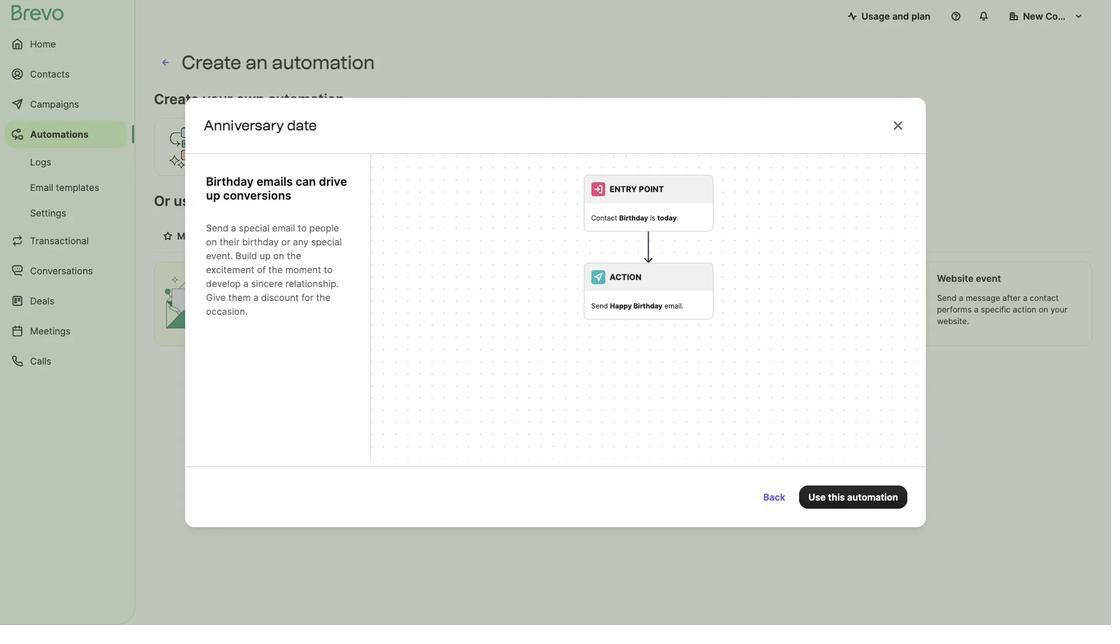 Task type: locate. For each thing, give the bounding box(es) containing it.
0 vertical spatial anniversary
[[204, 117, 284, 134]]

anniversary date up series
[[700, 273, 777, 284]]

contact
[[591, 214, 617, 222]]

all link
[[246, 225, 276, 251]]

create
[[182, 52, 241, 74], [154, 91, 199, 108]]

all
[[255, 230, 266, 242]]

an inside send messages based on whether contacts open or click an email campaign.
[[550, 304, 559, 314]]

1 horizontal spatial increase
[[485, 230, 523, 242]]

of right series
[[754, 293, 762, 303]]

create for create an automation
[[182, 52, 241, 74]]

use this automation button
[[799, 486, 907, 509]]

event inside send a series of messages based on a special event or birthday.
[[736, 304, 757, 314]]

1 vertical spatial build
[[236, 250, 257, 262]]

emails
[[256, 175, 293, 189]]

whether
[[564, 293, 595, 303]]

0 horizontal spatial increase
[[398, 230, 437, 242]]

2 horizontal spatial of
[[754, 293, 762, 303]]

send inside send a welcome message after a subscriber joins your list.
[[226, 293, 246, 303]]

1 horizontal spatial up
[[260, 250, 271, 262]]

1 horizontal spatial or
[[520, 304, 528, 314]]

0 vertical spatial event
[[976, 273, 1001, 284]]

1 vertical spatial create
[[154, 91, 199, 108]]

after inside send a message after a contact performs a specific action on your website.
[[1003, 293, 1021, 303]]

your down the 'contact'
[[1051, 304, 1068, 314]]

0 horizontal spatial date
[[287, 117, 317, 134]]

anniversary up series
[[700, 273, 754, 284]]

1 horizontal spatial your
[[289, 304, 306, 314]]

website.
[[937, 316, 969, 326]]

on inside send a series of messages based on a special event or birthday.
[[831, 293, 840, 303]]

messages up birthday.
[[764, 293, 803, 303]]

build relationships
[[580, 230, 663, 242]]

1 vertical spatial up
[[260, 250, 271, 262]]

birthday left email.
[[634, 302, 663, 310]]

usage and plan button
[[838, 5, 940, 28]]

templates
[[56, 182, 99, 193]]

for
[[416, 193, 435, 210], [301, 292, 314, 303]]

2 increase from the left
[[485, 230, 523, 242]]

the up sincere
[[268, 264, 283, 275]]

1 horizontal spatial anniversary date
[[700, 273, 777, 284]]

0 horizontal spatial after
[[328, 293, 346, 303]]

up down birthday
[[260, 250, 271, 262]]

new company
[[1023, 10, 1088, 22]]

website event
[[937, 273, 1001, 284]]

birthday inside birthday emails can drive up conversions
[[206, 175, 254, 189]]

1 vertical spatial an
[[550, 304, 559, 314]]

send up subscriber
[[226, 293, 246, 303]]

special down the 'people'
[[311, 236, 342, 248]]

up
[[206, 189, 220, 203], [260, 250, 271, 262]]

email templates link
[[5, 176, 127, 199]]

performs
[[937, 304, 972, 314]]

calls
[[30, 355, 51, 367]]

2 vertical spatial automation
[[847, 491, 898, 503]]

send for birthday emails can drive up conversions
[[206, 222, 229, 234]]

messages up open
[[485, 293, 524, 303]]

email inside send messages based on whether contacts open or click an email campaign.
[[561, 304, 582, 314]]

of for send
[[754, 293, 762, 303]]

date up send a series of messages based on a special event or birthday.
[[757, 273, 777, 284]]

for up list.
[[301, 292, 314, 303]]

0 horizontal spatial for
[[301, 292, 314, 303]]

event.
[[206, 250, 233, 262]]

up right use
[[206, 189, 220, 203]]

birthday.
[[770, 304, 804, 314]]

0 horizontal spatial anniversary
[[204, 117, 284, 134]]

send inside send messages based on whether contacts open or click an email campaign.
[[463, 293, 483, 303]]

send for website event
[[937, 293, 957, 303]]

special up birthday
[[239, 222, 270, 234]]

improve engagement
[[285, 230, 380, 242]]

build inside send a special email to people on their birthday or any special event. build up on the excitement of the moment to develop a sincere relationship. give them a discount for the occasion.
[[236, 250, 257, 262]]

transactional link
[[5, 227, 127, 255]]

to up any
[[298, 222, 307, 234]]

0 horizontal spatial event
[[736, 304, 757, 314]]

0 vertical spatial an
[[246, 52, 268, 74]]

1 vertical spatial for
[[301, 292, 314, 303]]

marketing
[[463, 273, 508, 284]]

1 horizontal spatial for
[[416, 193, 435, 210]]

1 vertical spatial email
[[561, 304, 582, 314]]

event down series
[[736, 304, 757, 314]]

send a welcome message after a subscriber joins your list.
[[226, 293, 353, 314]]

after
[[328, 293, 346, 303], [1003, 293, 1021, 303]]

message inside send a message after a contact performs a specific action on your website.
[[966, 293, 1000, 303]]

welcome
[[226, 273, 268, 284]]

send inside send a message after a contact performs a specific action on your website.
[[937, 293, 957, 303]]

birthday up relationships on the top right of the page
[[619, 214, 648, 222]]

settings
[[30, 207, 66, 219]]

after up the action
[[1003, 293, 1021, 303]]

0 horizontal spatial your
[[203, 91, 233, 108]]

up inside birthday emails can drive up conversions
[[206, 189, 220, 203]]

or left any
[[281, 236, 290, 248]]

0 vertical spatial email
[[272, 222, 295, 234]]

your inside send a message after a contact performs a specific action on your website.
[[1051, 304, 1068, 314]]

1 messages from the left
[[485, 293, 524, 303]]

1 horizontal spatial messages
[[764, 293, 803, 303]]

0 vertical spatial automation
[[272, 52, 375, 74]]

or left the click
[[520, 304, 528, 314]]

1 vertical spatial of
[[257, 264, 266, 275]]

the
[[247, 193, 269, 210], [287, 250, 301, 262], [268, 264, 283, 275], [316, 292, 331, 303]]

create your own automation
[[154, 91, 344, 108]]

anniversary
[[204, 117, 284, 134], [700, 273, 754, 284]]

event up specific
[[976, 273, 1001, 284]]

date up can
[[287, 117, 317, 134]]

increase left traffic
[[398, 230, 437, 242]]

send
[[206, 222, 229, 234], [226, 293, 246, 303], [463, 293, 483, 303], [700, 293, 720, 303], [937, 293, 957, 303], [591, 302, 608, 310]]

sincere
[[251, 278, 283, 289]]

usage and plan
[[862, 10, 931, 22]]

message up list.
[[291, 293, 326, 303]]

date
[[287, 117, 317, 134], [757, 273, 777, 284]]

anniversary down 'create your own automation'
[[204, 117, 284, 134]]

contacts link
[[5, 60, 127, 88]]

0 horizontal spatial email
[[272, 222, 295, 234]]

automations link
[[5, 120, 127, 148]]

campaigns link
[[5, 90, 127, 118]]

2 horizontal spatial your
[[1051, 304, 1068, 314]]

automation inside button
[[847, 491, 898, 503]]

0 vertical spatial for
[[416, 193, 435, 210]]

you
[[439, 193, 463, 210]]

relationships
[[605, 230, 663, 242]]

send up "performs"
[[937, 293, 957, 303]]

1 horizontal spatial to
[[324, 264, 333, 275]]

1 horizontal spatial special
[[311, 236, 342, 248]]

back
[[763, 491, 785, 503]]

subscriber
[[226, 304, 267, 314]]

your left list.
[[289, 304, 306, 314]]

click
[[530, 304, 548, 314]]

of right one
[[230, 193, 244, 210]]

of up sincere
[[257, 264, 266, 275]]

build down contact
[[580, 230, 603, 242]]

1 vertical spatial anniversary
[[700, 273, 754, 284]]

specific
[[981, 304, 1011, 314]]

action
[[1013, 304, 1037, 314]]

use
[[174, 193, 198, 210]]

2 after from the left
[[1003, 293, 1021, 303]]

an right the click
[[550, 304, 559, 314]]

drive
[[319, 175, 347, 189]]

send up contacts
[[463, 293, 483, 303]]

birthday emails can drive up conversions
[[206, 175, 347, 203]]

birthday up one
[[206, 175, 254, 189]]

0 horizontal spatial anniversary date
[[204, 117, 317, 134]]

2 based from the left
[[805, 293, 829, 303]]

increase revenue link
[[475, 225, 571, 251]]

1 after from the left
[[328, 293, 346, 303]]

special down series
[[707, 304, 734, 314]]

0 horizontal spatial special
[[239, 222, 270, 234]]

increase left revenue
[[485, 230, 523, 242]]

1 based from the left
[[526, 293, 550, 303]]

1 vertical spatial date
[[757, 273, 777, 284]]

1 vertical spatial special
[[311, 236, 342, 248]]

message up specific
[[966, 293, 1000, 303]]

0 vertical spatial up
[[206, 189, 220, 203]]

increase inside increase revenue link
[[485, 230, 523, 242]]

0 vertical spatial special
[[239, 222, 270, 234]]

give
[[206, 292, 226, 303]]

or inside send a special email to people on their birthday or any special event. build up on the excitement of the moment to develop a sincere relationship. give them a discount for the occasion.
[[281, 236, 290, 248]]

0 vertical spatial anniversary date
[[204, 117, 317, 134]]

0 vertical spatial birthday
[[206, 175, 254, 189]]

1 horizontal spatial email
[[561, 304, 582, 314]]

traffic
[[439, 230, 466, 242]]

send for anniversary date
[[700, 293, 720, 303]]

0 vertical spatial create
[[182, 52, 241, 74]]

1 horizontal spatial date
[[757, 273, 777, 284]]

based
[[526, 293, 550, 303], [805, 293, 829, 303]]

0 vertical spatial of
[[230, 193, 244, 210]]

an up the own
[[246, 52, 268, 74]]

for left you
[[416, 193, 435, 210]]

automations
[[273, 193, 357, 210]]

send inside send a special email to people on their birthday or any special event. build up on the excitement of the moment to develop a sincere relationship. give them a discount for the occasion.
[[206, 222, 229, 234]]

list.
[[308, 304, 321, 314]]

joins
[[269, 304, 286, 314]]

email up any
[[272, 222, 295, 234]]

message up the discount
[[270, 273, 310, 284]]

1 vertical spatial birthday
[[619, 214, 648, 222]]

2 messages from the left
[[764, 293, 803, 303]]

website
[[937, 273, 974, 284]]

meetings link
[[5, 317, 127, 345]]

send left series
[[700, 293, 720, 303]]

.
[[677, 214, 679, 222]]

engagement
[[323, 230, 380, 242]]

0 horizontal spatial up
[[206, 189, 220, 203]]

0 vertical spatial to
[[298, 222, 307, 234]]

0 horizontal spatial build
[[236, 250, 257, 262]]

event
[[976, 273, 1001, 284], [736, 304, 757, 314]]

increase inside increase traffic link
[[398, 230, 437, 242]]

2 vertical spatial special
[[707, 304, 734, 314]]

0 horizontal spatial or
[[281, 236, 290, 248]]

email templates
[[30, 182, 99, 193]]

logs
[[30, 156, 51, 168]]

happy
[[610, 302, 632, 310]]

of inside send a series of messages based on a special event or birthday.
[[754, 293, 762, 303]]

0 horizontal spatial based
[[526, 293, 550, 303]]

your
[[203, 91, 233, 108], [289, 304, 306, 314], [1051, 304, 1068, 314]]

1 horizontal spatial after
[[1003, 293, 1021, 303]]

of
[[230, 193, 244, 210], [257, 264, 266, 275], [754, 293, 762, 303]]

1 increase from the left
[[398, 230, 437, 242]]

0 horizontal spatial an
[[246, 52, 268, 74]]

messages
[[485, 293, 524, 303], [764, 293, 803, 303]]

1 horizontal spatial based
[[805, 293, 829, 303]]

anniversary date down the own
[[204, 117, 317, 134]]

increase revenue
[[485, 230, 562, 242]]

messages inside send messages based on whether contacts open or click an email campaign.
[[485, 293, 524, 303]]

email inside send a special email to people on their birthday or any special event. build up on the excitement of the moment to develop a sincere relationship. give them a discount for the occasion.
[[272, 222, 295, 234]]

1 vertical spatial event
[[736, 304, 757, 314]]

after down relationship.
[[328, 293, 346, 303]]

is
[[650, 214, 655, 222]]

campaign.
[[463, 316, 503, 326]]

2 vertical spatial of
[[754, 293, 762, 303]]

0 vertical spatial date
[[287, 117, 317, 134]]

use
[[809, 491, 826, 503]]

2 horizontal spatial or
[[760, 304, 768, 314]]

or left birthday.
[[760, 304, 768, 314]]

build down birthday
[[236, 250, 257, 262]]

any
[[293, 236, 309, 248]]

and
[[892, 10, 909, 22]]

up inside send a special email to people on their birthday or any special event. build up on the excitement of the moment to develop a sincere relationship. give them a discount for the occasion.
[[260, 250, 271, 262]]

0 horizontal spatial messages
[[485, 293, 524, 303]]

email down whether
[[561, 304, 582, 314]]

to up relationship.
[[324, 264, 333, 275]]

on inside send a message after a contact performs a specific action on your website.
[[1039, 304, 1048, 314]]

1 vertical spatial anniversary date
[[700, 273, 777, 284]]

0 horizontal spatial of
[[230, 193, 244, 210]]

tab list
[[154, 225, 1093, 252]]

send up their
[[206, 222, 229, 234]]

1 horizontal spatial an
[[550, 304, 559, 314]]

your left the own
[[203, 91, 233, 108]]

automation for use this automation
[[847, 491, 898, 503]]

send inside send a series of messages based on a special event or birthday.
[[700, 293, 720, 303]]

1 horizontal spatial of
[[257, 264, 266, 275]]

anniversary date
[[204, 117, 317, 134], [700, 273, 777, 284]]

2 horizontal spatial special
[[707, 304, 734, 314]]

1 horizontal spatial build
[[580, 230, 603, 242]]

entry
[[610, 184, 637, 194]]



Task type: describe. For each thing, give the bounding box(es) containing it.
email
[[30, 182, 53, 193]]

company
[[1046, 10, 1088, 22]]

them
[[228, 292, 251, 303]]

automation for create an automation
[[272, 52, 375, 74]]

back button
[[754, 486, 795, 509]]

can
[[296, 175, 316, 189]]

usage
[[862, 10, 890, 22]]

1 vertical spatial automation
[[268, 91, 344, 108]]

contacts
[[463, 304, 496, 314]]

or inside send messages based on whether contacts open or click an email campaign.
[[520, 304, 528, 314]]

of inside send a special email to people on their birthday or any special event. build up on the excitement of the moment to develop a sincere relationship. give them a discount for the occasion.
[[257, 264, 266, 275]]

build relationships link
[[571, 225, 672, 251]]

welcome message
[[226, 273, 310, 284]]

new
[[1023, 10, 1043, 22]]

or
[[154, 193, 170, 210]]

1 horizontal spatial anniversary
[[700, 273, 754, 284]]

create for create your own automation
[[154, 91, 199, 108]]

send left happy
[[591, 302, 608, 310]]

excitement
[[206, 264, 254, 275]]

their
[[220, 236, 240, 248]]

the down any
[[287, 250, 301, 262]]

most popular
[[177, 230, 236, 242]]

send a message after a contact performs a specific action on your website.
[[937, 293, 1068, 326]]

automations
[[30, 128, 89, 140]]

increase traffic
[[398, 230, 466, 242]]

send happy birthday email.
[[591, 302, 684, 310]]

of for or
[[230, 193, 244, 210]]

own
[[236, 91, 264, 108]]

the up list.
[[316, 292, 331, 303]]

occasion.
[[206, 306, 248, 317]]

series
[[729, 293, 752, 303]]

or use one of the automations we built for you
[[154, 193, 463, 210]]

home
[[30, 38, 56, 50]]

people
[[309, 222, 339, 234]]

deals
[[30, 295, 54, 307]]

the down emails at top left
[[247, 193, 269, 210]]

send a series of messages based on a special event or birthday.
[[700, 293, 840, 314]]

revenue
[[525, 230, 562, 242]]

new company button
[[1000, 5, 1093, 28]]

action
[[610, 272, 642, 282]]

one
[[201, 193, 227, 210]]

today
[[657, 214, 677, 222]]

most
[[177, 230, 200, 242]]

send for welcome message
[[226, 293, 246, 303]]

welcome
[[255, 293, 289, 303]]

birthday
[[242, 236, 279, 248]]

conversions
[[223, 189, 291, 203]]

activity
[[511, 273, 544, 284]]

built
[[383, 193, 413, 210]]

use this automation
[[809, 491, 898, 503]]

transactional
[[30, 235, 89, 247]]

based inside send messages based on whether contacts open or click an email campaign.
[[526, 293, 550, 303]]

contacts
[[30, 68, 70, 80]]

on inside send messages based on whether contacts open or click an email campaign.
[[552, 293, 561, 303]]

relationship.
[[285, 278, 339, 289]]

increase for increase traffic
[[398, 230, 437, 242]]

home link
[[5, 30, 127, 58]]

improve engagement link
[[276, 225, 389, 252]]

your inside send a welcome message after a subscriber joins your list.
[[289, 304, 306, 314]]

email.
[[664, 302, 684, 310]]

after inside send a welcome message after a subscriber joins your list.
[[328, 293, 346, 303]]

for inside send a special email to people on their birthday or any special event. build up on the excitement of the moment to develop a sincere relationship. give them a discount for the occasion.
[[301, 292, 314, 303]]

marketing activity
[[463, 273, 544, 284]]

based inside send a series of messages based on a special event or birthday.
[[805, 293, 829, 303]]

1 horizontal spatial event
[[976, 273, 1001, 284]]

0 horizontal spatial to
[[298, 222, 307, 234]]

1 vertical spatial to
[[324, 264, 333, 275]]

message inside send a welcome message after a subscriber joins your list.
[[291, 293, 326, 303]]

dxrbf image
[[163, 231, 172, 241]]

special inside send a series of messages based on a special event or birthday.
[[707, 304, 734, 314]]

conversations link
[[5, 257, 127, 285]]

or inside send a series of messages based on a special event or birthday.
[[760, 304, 768, 314]]

develop
[[206, 278, 241, 289]]

this
[[828, 491, 845, 503]]

messages inside send a series of messages based on a special event or birthday.
[[764, 293, 803, 303]]

improve
[[285, 230, 321, 242]]

most popular link
[[154, 225, 246, 251]]

increase traffic link
[[389, 225, 475, 251]]

conversations
[[30, 265, 93, 277]]

tab list containing most popular
[[154, 225, 1093, 252]]

point
[[639, 184, 664, 194]]

increase for increase revenue
[[485, 230, 523, 242]]

plan
[[911, 10, 931, 22]]

discount
[[261, 292, 299, 303]]

popular
[[202, 230, 236, 242]]

contact
[[1030, 293, 1059, 303]]

campaigns
[[30, 98, 79, 110]]

logs link
[[5, 150, 127, 174]]

send for marketing activity
[[463, 293, 483, 303]]

create an automation
[[182, 52, 375, 74]]

calls link
[[5, 347, 127, 375]]

send messages based on whether contacts open or click an email campaign.
[[463, 293, 595, 326]]

0 vertical spatial build
[[580, 230, 603, 242]]

2 vertical spatial birthday
[[634, 302, 663, 310]]

entry point
[[610, 184, 664, 194]]

we
[[360, 193, 380, 210]]

moment
[[285, 264, 321, 275]]

send a special email to people on their birthday or any special event. build up on the excitement of the moment to develop a sincere relationship. give them a discount for the occasion.
[[206, 222, 342, 317]]



Task type: vqa. For each thing, say whether or not it's contained in the screenshot.
measure
no



